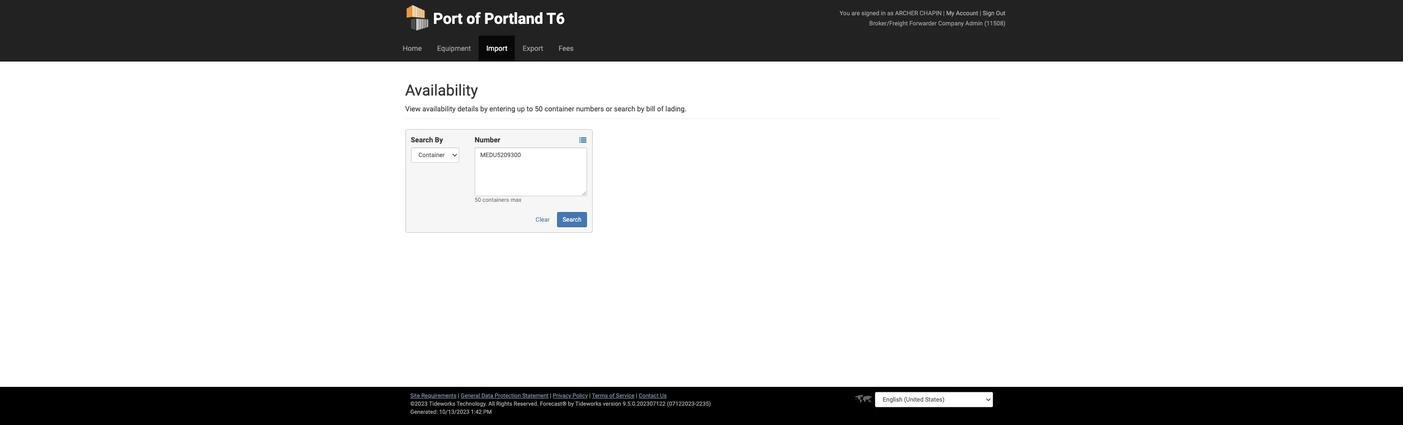 Task type: locate. For each thing, give the bounding box(es) containing it.
equipment
[[437, 44, 471, 52]]

1 horizontal spatial search
[[563, 216, 581, 223]]

out
[[996, 10, 1006, 17]]

0 horizontal spatial of
[[467, 10, 481, 27]]

entering
[[489, 105, 515, 113]]

privacy policy link
[[553, 393, 588, 399]]

by down privacy policy link
[[568, 401, 574, 408]]

portland
[[484, 10, 543, 27]]

by
[[480, 105, 488, 113], [637, 105, 645, 113], [568, 401, 574, 408]]

my account link
[[946, 10, 978, 17]]

sign
[[983, 10, 995, 17]]

us
[[660, 393, 667, 399]]

by
[[435, 136, 443, 144]]

details
[[457, 105, 479, 113]]

import
[[486, 44, 508, 52]]

Number text field
[[475, 148, 587, 196]]

generated:
[[410, 409, 438, 416]]

pm
[[483, 409, 492, 416]]

number
[[475, 136, 500, 144]]

availability
[[405, 81, 478, 99]]

1 vertical spatial of
[[657, 105, 664, 113]]

as
[[887, 10, 894, 17]]

account
[[956, 10, 978, 17]]

50 containers max
[[475, 197, 522, 204]]

0 vertical spatial of
[[467, 10, 481, 27]]

requirements
[[421, 393, 457, 399]]

|
[[943, 10, 945, 17], [980, 10, 981, 17], [458, 393, 459, 399], [550, 393, 551, 399], [589, 393, 591, 399], [636, 393, 637, 399]]

forwarder
[[910, 20, 937, 27]]

0 horizontal spatial by
[[480, 105, 488, 113]]

my
[[946, 10, 955, 17]]

to
[[527, 105, 533, 113]]

you
[[840, 10, 850, 17]]

all
[[488, 401, 495, 408]]

2 vertical spatial of
[[609, 393, 615, 399]]

search by
[[411, 136, 443, 144]]

import button
[[479, 36, 515, 61]]

1 vertical spatial search
[[563, 216, 581, 223]]

of up version
[[609, 393, 615, 399]]

contact
[[639, 393, 659, 399]]

or
[[606, 105, 612, 113]]

port of portland t6
[[433, 10, 565, 27]]

sign out link
[[983, 10, 1006, 17]]

general data protection statement link
[[461, 393, 549, 399]]

max
[[511, 197, 522, 204]]

by left "bill"
[[637, 105, 645, 113]]

of right "bill"
[[657, 105, 664, 113]]

search right clear
[[563, 216, 581, 223]]

(11508)
[[985, 20, 1006, 27]]

fees button
[[551, 36, 581, 61]]

search left by at the left top of the page
[[411, 136, 433, 144]]

search
[[614, 105, 635, 113]]

port
[[433, 10, 463, 27]]

search
[[411, 136, 433, 144], [563, 216, 581, 223]]

50 left "containers"
[[475, 197, 481, 204]]

privacy
[[553, 393, 571, 399]]

broker/freight
[[869, 20, 908, 27]]

0 vertical spatial search
[[411, 136, 433, 144]]

of right 'port'
[[467, 10, 481, 27]]

containers
[[483, 197, 509, 204]]

general
[[461, 393, 480, 399]]

site requirements | general data protection statement | privacy policy | terms of service | contact us ©2023 tideworks technology. all rights reserved. forecast® by tideworks version 9.5.0.202307122 (07122023-2235) generated: 10/13/2023 1:42 pm
[[410, 393, 711, 416]]

terms
[[592, 393, 608, 399]]

protection
[[495, 393, 521, 399]]

by inside site requirements | general data protection statement | privacy policy | terms of service | contact us ©2023 tideworks technology. all rights reserved. forecast® by tideworks version 9.5.0.202307122 (07122023-2235) generated: 10/13/2023 1:42 pm
[[568, 401, 574, 408]]

1 horizontal spatial of
[[609, 393, 615, 399]]

2235)
[[696, 401, 711, 408]]

home
[[403, 44, 422, 52]]

| left general
[[458, 393, 459, 399]]

contact us link
[[639, 393, 667, 399]]

site
[[410, 393, 420, 399]]

| left my
[[943, 10, 945, 17]]

equipment button
[[430, 36, 479, 61]]

50
[[535, 105, 543, 113], [475, 197, 481, 204]]

forecast®
[[540, 401, 567, 408]]

50 right to
[[535, 105, 543, 113]]

of inside site requirements | general data protection statement | privacy policy | terms of service | contact us ©2023 tideworks technology. all rights reserved. forecast® by tideworks version 9.5.0.202307122 (07122023-2235) generated: 10/13/2023 1:42 pm
[[609, 393, 615, 399]]

1 horizontal spatial by
[[568, 401, 574, 408]]

export button
[[515, 36, 551, 61]]

0 horizontal spatial search
[[411, 136, 433, 144]]

0 vertical spatial 50
[[535, 105, 543, 113]]

search inside button
[[563, 216, 581, 223]]

| up forecast®
[[550, 393, 551, 399]]

version
[[603, 401, 621, 408]]

of
[[467, 10, 481, 27], [657, 105, 664, 113], [609, 393, 615, 399]]

by right the details
[[480, 105, 488, 113]]

in
[[881, 10, 886, 17]]

service
[[616, 393, 635, 399]]

home button
[[395, 36, 430, 61]]

1 horizontal spatial 50
[[535, 105, 543, 113]]

numbers
[[576, 105, 604, 113]]

1 vertical spatial 50
[[475, 197, 481, 204]]

reserved.
[[514, 401, 539, 408]]

0 horizontal spatial 50
[[475, 197, 481, 204]]



Task type: describe. For each thing, give the bounding box(es) containing it.
2 horizontal spatial by
[[637, 105, 645, 113]]

(07122023-
[[667, 401, 696, 408]]

technology.
[[457, 401, 487, 408]]

you are signed in as archer chapin | my account | sign out broker/freight forwarder company admin (11508)
[[840, 10, 1006, 27]]

9.5.0.202307122
[[623, 401, 666, 408]]

| up tideworks
[[589, 393, 591, 399]]

export
[[523, 44, 543, 52]]

signed
[[862, 10, 880, 17]]

statement
[[522, 393, 549, 399]]

port of portland t6 link
[[405, 0, 565, 36]]

site requirements link
[[410, 393, 457, 399]]

data
[[482, 393, 493, 399]]

search for search by
[[411, 136, 433, 144]]

bill
[[646, 105, 655, 113]]

10/13/2023
[[439, 409, 470, 416]]

rights
[[496, 401, 512, 408]]

terms of service link
[[592, 393, 635, 399]]

company
[[938, 20, 964, 27]]

clear button
[[530, 212, 555, 227]]

tideworks
[[575, 401, 602, 408]]

1:42
[[471, 409, 482, 416]]

view availability details by entering up to 50 container numbers or search by bill of lading.
[[405, 105, 687, 113]]

policy
[[573, 393, 588, 399]]

are
[[852, 10, 860, 17]]

lading.
[[666, 105, 687, 113]]

container
[[545, 105, 574, 113]]

search for search
[[563, 216, 581, 223]]

clear
[[536, 216, 550, 223]]

admin
[[966, 20, 983, 27]]

| left the sign
[[980, 10, 981, 17]]

view
[[405, 105, 421, 113]]

up
[[517, 105, 525, 113]]

show list image
[[579, 137, 587, 144]]

2 horizontal spatial of
[[657, 105, 664, 113]]

search button
[[557, 212, 587, 227]]

©2023 tideworks
[[410, 401, 455, 408]]

| up 9.5.0.202307122
[[636, 393, 637, 399]]

t6
[[547, 10, 565, 27]]

availability
[[422, 105, 456, 113]]

fees
[[559, 44, 574, 52]]

archer
[[895, 10, 918, 17]]

chapin
[[920, 10, 942, 17]]



Task type: vqa. For each thing, say whether or not it's contained in the screenshot.
Port Of Portland T6 link
yes



